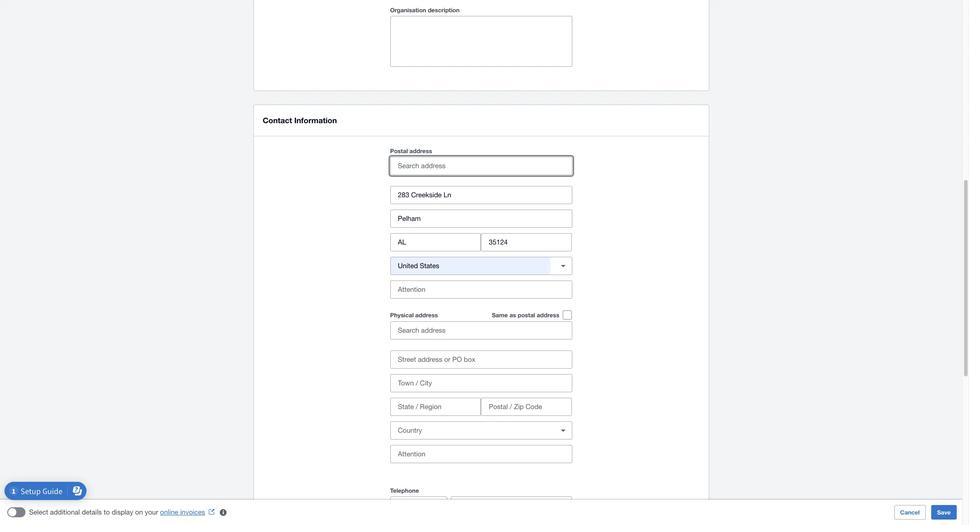 Task type: describe. For each thing, give the bounding box(es) containing it.
to
[[104, 509, 110, 517]]

postal / zip code text field for physical address
[[482, 399, 572, 416]]

street address or po box text field for physical address
[[391, 351, 572, 369]]

description
[[428, 6, 460, 14]]

select additional details to display on your online invoices
[[29, 509, 205, 517]]

on
[[135, 509, 143, 517]]

country button
[[390, 497, 447, 515]]

search address field for physical address
[[391, 322, 572, 340]]

cancel button
[[895, 506, 926, 520]]

contact information
[[263, 116, 337, 125]]

contact
[[263, 116, 292, 125]]

same as postal address
[[492, 312, 560, 319]]

toggle list image for physical address
[[554, 422, 572, 440]]

display
[[112, 509, 133, 517]]

organisation description
[[390, 6, 460, 14]]

State / Region text field
[[391, 399, 481, 416]]

town / city text field for physical address
[[391, 375, 572, 392]]

country
[[398, 502, 422, 510]]

country field for postal address
[[391, 258, 551, 275]]

address right postal
[[537, 312, 560, 319]]

search address field for postal address
[[391, 157, 572, 175]]

as
[[510, 312, 516, 319]]

postal / zip code text field for postal address
[[482, 234, 572, 251]]

postal
[[518, 312, 535, 319]]

address for physical address
[[415, 312, 438, 319]]

online invoices link
[[160, 509, 218, 517]]

cancel
[[901, 509, 920, 517]]

Attention text field
[[391, 281, 572, 299]]



Task type: vqa. For each thing, say whether or not it's contained in the screenshot.
2nd State / Region text box from the top
yes



Task type: locate. For each thing, give the bounding box(es) containing it.
0 vertical spatial street address or po box text field
[[391, 187, 572, 204]]

0 vertical spatial postal / zip code text field
[[482, 234, 572, 251]]

0 vertical spatial toggle list image
[[554, 257, 572, 275]]

1 vertical spatial country field
[[391, 422, 551, 440]]

Street address or PO box text field
[[391, 187, 572, 204], [391, 351, 572, 369]]

postal
[[390, 147, 408, 155]]

2 postal / zip code text field from the top
[[482, 399, 572, 416]]

street address or po box text field for postal address
[[391, 187, 572, 204]]

1 vertical spatial town / city text field
[[391, 375, 572, 392]]

2 toggle list image from the top
[[554, 422, 572, 440]]

toggle list image
[[554, 257, 572, 275], [554, 422, 572, 440]]

1 country field from the top
[[391, 258, 551, 275]]

country field for physical address
[[391, 422, 551, 440]]

Search address field
[[391, 157, 572, 175], [391, 322, 572, 340]]

online
[[160, 509, 178, 517]]

same
[[492, 312, 508, 319]]

2 street address or po box text field from the top
[[391, 351, 572, 369]]

address right the postal
[[410, 147, 432, 155]]

2 town / city text field from the top
[[391, 375, 572, 392]]

Attention text field
[[391, 446, 572, 463]]

1 street address or po box text field from the top
[[391, 187, 572, 204]]

0 vertical spatial search address field
[[391, 157, 572, 175]]

postal address
[[390, 147, 432, 155]]

country field up attention text field
[[391, 258, 551, 275]]

address right "physical"
[[415, 312, 438, 319]]

select
[[29, 509, 48, 517]]

physical address
[[390, 312, 438, 319]]

additional information image
[[214, 504, 232, 522]]

address
[[410, 147, 432, 155], [415, 312, 438, 319], [537, 312, 560, 319]]

Town / City text field
[[391, 210, 572, 228], [391, 375, 572, 392]]

1 vertical spatial postal / zip code text field
[[482, 399, 572, 416]]

address for postal address
[[410, 147, 432, 155]]

physical
[[390, 312, 414, 319]]

State / Region text field
[[391, 234, 481, 251]]

country field up attention text box
[[391, 422, 551, 440]]

town / city text field for postal address
[[391, 210, 572, 228]]

None text field
[[451, 497, 572, 515]]

your
[[145, 509, 158, 517]]

1 search address field from the top
[[391, 157, 572, 175]]

1 toggle list image from the top
[[554, 257, 572, 275]]

1 town / city text field from the top
[[391, 210, 572, 228]]

additional
[[50, 509, 80, 517]]

Organisation description text field
[[391, 16, 572, 66]]

Country field
[[391, 258, 551, 275], [391, 422, 551, 440]]

Postal / Zip Code text field
[[482, 234, 572, 251], [482, 399, 572, 416]]

telephone
[[390, 487, 419, 495]]

save
[[937, 509, 951, 517]]

1 vertical spatial toggle list image
[[554, 422, 572, 440]]

organisation
[[390, 6, 426, 14]]

1 postal / zip code text field from the top
[[482, 234, 572, 251]]

information
[[294, 116, 337, 125]]

toggle list image for postal address
[[554, 257, 572, 275]]

0 vertical spatial country field
[[391, 258, 551, 275]]

0 vertical spatial town / city text field
[[391, 210, 572, 228]]

1 vertical spatial street address or po box text field
[[391, 351, 572, 369]]

2 search address field from the top
[[391, 322, 572, 340]]

details
[[82, 509, 102, 517]]

1 vertical spatial search address field
[[391, 322, 572, 340]]

save button
[[932, 506, 957, 520]]

2 country field from the top
[[391, 422, 551, 440]]

invoices
[[180, 509, 205, 517]]



